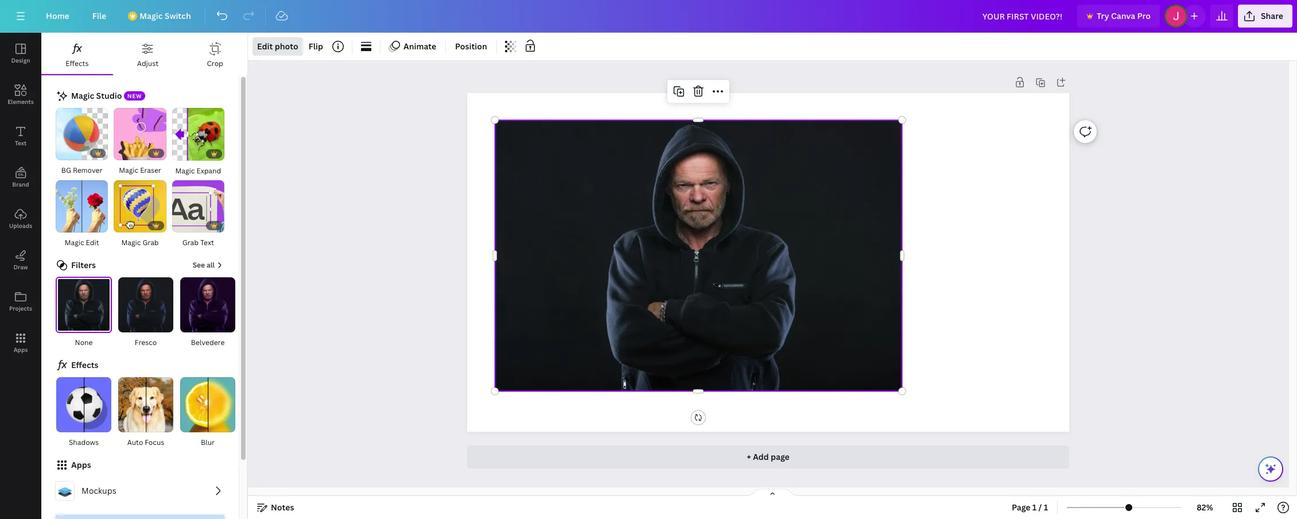 Task type: describe. For each thing, give the bounding box(es) containing it.
1 1 from the left
[[1033, 502, 1037, 513]]

crop button
[[183, 33, 247, 74]]

see all
[[193, 260, 215, 270]]

flip
[[309, 41, 323, 52]]

flip button
[[304, 37, 328, 56]]

add
[[753, 451, 769, 462]]

magic for magic switch
[[140, 10, 163, 21]]

main menu bar
[[0, 0, 1298, 33]]

shadows button
[[55, 377, 113, 449]]

draw
[[13, 263, 28, 271]]

bg remover button
[[55, 107, 109, 177]]

brand button
[[0, 157, 41, 198]]

uploads
[[9, 222, 32, 230]]

82% button
[[1187, 498, 1224, 517]]

magic for magic eraser
[[119, 166, 138, 175]]

bg
[[61, 166, 71, 175]]

effects inside button
[[66, 59, 89, 68]]

belvedere button
[[179, 277, 237, 349]]

magic studio new
[[71, 90, 142, 101]]

page
[[771, 451, 790, 462]]

page 1 / 1
[[1012, 502, 1048, 513]]

auto focus
[[127, 438, 164, 447]]

auto focus button
[[117, 377, 175, 449]]

canva assistant image
[[1264, 462, 1278, 476]]

auto
[[127, 438, 143, 447]]

try canva pro
[[1097, 10, 1151, 21]]

magic for magic studio new
[[71, 90, 94, 101]]

photo
[[275, 41, 298, 52]]

magic eraser button
[[113, 107, 167, 177]]

+ add page button
[[467, 446, 1070, 468]]

see all button
[[192, 259, 225, 272]]

belvedere
[[191, 338, 225, 347]]

adjust
[[137, 59, 158, 68]]

elements
[[8, 98, 34, 106]]

text button
[[0, 115, 41, 157]]

elements button
[[0, 74, 41, 115]]

home link
[[37, 5, 79, 28]]

all
[[207, 260, 215, 270]]

blur button
[[179, 377, 237, 449]]

file
[[92, 10, 106, 21]]

text inside "button"
[[15, 139, 26, 147]]

design
[[11, 56, 30, 64]]

filters
[[71, 260, 96, 270]]

magic edit button
[[55, 180, 109, 249]]

1 vertical spatial apps
[[71, 459, 91, 470]]

draw button
[[0, 239, 41, 281]]

design button
[[0, 33, 41, 74]]

remover
[[73, 166, 102, 175]]

file button
[[83, 5, 116, 28]]

bg remover
[[61, 166, 102, 175]]

share button
[[1238, 5, 1293, 28]]

grab text button
[[171, 180, 225, 249]]



Task type: vqa. For each thing, say whether or not it's contained in the screenshot.
& to the bottom
no



Task type: locate. For each thing, give the bounding box(es) containing it.
2 grab from the left
[[182, 238, 199, 247]]

none button
[[55, 277, 113, 349]]

edit inside dropdown button
[[257, 41, 273, 52]]

text up see all
[[200, 238, 214, 247]]

magic for magic expand
[[175, 166, 195, 176]]

0 vertical spatial text
[[15, 139, 26, 147]]

notes button
[[253, 498, 299, 517]]

eraser
[[140, 166, 161, 175]]

apps button
[[0, 322, 41, 363]]

magic left studio
[[71, 90, 94, 101]]

blur
[[201, 438, 215, 447]]

magic left eraser
[[119, 166, 138, 175]]

+ add page
[[747, 451, 790, 462]]

share
[[1261, 10, 1284, 21]]

apps down "projects"
[[14, 346, 28, 354]]

show pages image
[[745, 488, 800, 497]]

try canva pro button
[[1078, 5, 1160, 28]]

0 vertical spatial edit
[[257, 41, 273, 52]]

1 horizontal spatial grab
[[182, 238, 199, 247]]

magic edit
[[65, 238, 99, 247]]

switch
[[165, 10, 191, 21]]

magic switch button
[[120, 5, 200, 28]]

magic for magic grab
[[121, 238, 141, 247]]

try
[[1097, 10, 1110, 21]]

projects
[[9, 304, 32, 312]]

edit photo button
[[253, 37, 303, 56]]

effects down "none" on the bottom left
[[71, 360, 98, 370]]

0 vertical spatial effects
[[66, 59, 89, 68]]

0 horizontal spatial 1
[[1033, 502, 1037, 513]]

edit photo
[[257, 41, 298, 52]]

magic
[[140, 10, 163, 21], [71, 90, 94, 101], [119, 166, 138, 175], [175, 166, 195, 176], [65, 238, 84, 247], [121, 238, 141, 247]]

see
[[193, 260, 205, 270]]

crop
[[207, 59, 223, 68]]

1 horizontal spatial edit
[[257, 41, 273, 52]]

home
[[46, 10, 69, 21]]

1 horizontal spatial apps
[[71, 459, 91, 470]]

effects
[[66, 59, 89, 68], [71, 360, 98, 370]]

projects button
[[0, 281, 41, 322]]

magic up filters
[[65, 238, 84, 247]]

0 vertical spatial apps
[[14, 346, 28, 354]]

1 right /
[[1044, 502, 1048, 513]]

position
[[455, 41, 487, 52]]

magic for magic edit
[[65, 238, 84, 247]]

focus
[[145, 438, 164, 447]]

text up brand button
[[15, 139, 26, 147]]

page
[[1012, 502, 1031, 513]]

1 horizontal spatial 1
[[1044, 502, 1048, 513]]

0 horizontal spatial text
[[15, 139, 26, 147]]

effects up magic studio new
[[66, 59, 89, 68]]

apps
[[14, 346, 28, 354], [71, 459, 91, 470]]

1 horizontal spatial text
[[200, 238, 214, 247]]

brand
[[12, 180, 29, 188]]

mockups
[[82, 485, 116, 496]]

0 horizontal spatial grab
[[143, 238, 159, 247]]

effects button
[[41, 33, 113, 74]]

fresco button
[[117, 277, 175, 349]]

magic eraser
[[119, 166, 161, 175]]

edit inside button
[[86, 238, 99, 247]]

magic grab
[[121, 238, 159, 247]]

edit
[[257, 41, 273, 52], [86, 238, 99, 247]]

2 1 from the left
[[1044, 502, 1048, 513]]

uploads button
[[0, 198, 41, 239]]

grab text
[[182, 238, 214, 247]]

magic expand
[[175, 166, 221, 176]]

0 horizontal spatial edit
[[86, 238, 99, 247]]

1 left /
[[1033, 502, 1037, 513]]

edit up filters
[[86, 238, 99, 247]]

fresco
[[135, 338, 157, 347]]

apps inside apps 'button'
[[14, 346, 28, 354]]

pro
[[1138, 10, 1151, 21]]

1
[[1033, 502, 1037, 513], [1044, 502, 1048, 513]]

edit left photo
[[257, 41, 273, 52]]

position button
[[451, 37, 492, 56]]

/
[[1039, 502, 1042, 513]]

expand
[[197, 166, 221, 176]]

shadows
[[69, 438, 99, 447]]

none
[[75, 338, 93, 347]]

1 vertical spatial edit
[[86, 238, 99, 247]]

magic grab button
[[113, 180, 167, 249]]

adjust button
[[113, 33, 183, 74]]

notes
[[271, 502, 294, 513]]

side panel tab list
[[0, 33, 41, 363]]

text
[[15, 139, 26, 147], [200, 238, 214, 247]]

magic switch
[[140, 10, 191, 21]]

0 horizontal spatial apps
[[14, 346, 28, 354]]

magic expand button
[[171, 107, 225, 177]]

animate
[[404, 41, 436, 52]]

+
[[747, 451, 751, 462]]

mockups button
[[51, 477, 230, 505]]

Design title text field
[[974, 5, 1073, 28]]

magic left expand
[[175, 166, 195, 176]]

82%
[[1197, 502, 1214, 513]]

canva
[[1111, 10, 1136, 21]]

magic left switch
[[140, 10, 163, 21]]

1 grab from the left
[[143, 238, 159, 247]]

grab
[[143, 238, 159, 247], [182, 238, 199, 247]]

magic right magic edit
[[121, 238, 141, 247]]

new
[[127, 92, 142, 100]]

studio
[[96, 90, 122, 101]]

animate button
[[385, 37, 441, 56]]

grab up see
[[182, 238, 199, 247]]

apps down shadows
[[71, 459, 91, 470]]

grab left grab text
[[143, 238, 159, 247]]

1 vertical spatial text
[[200, 238, 214, 247]]

1 vertical spatial effects
[[71, 360, 98, 370]]

text inside button
[[200, 238, 214, 247]]

magic inside 'main' "menu bar"
[[140, 10, 163, 21]]



